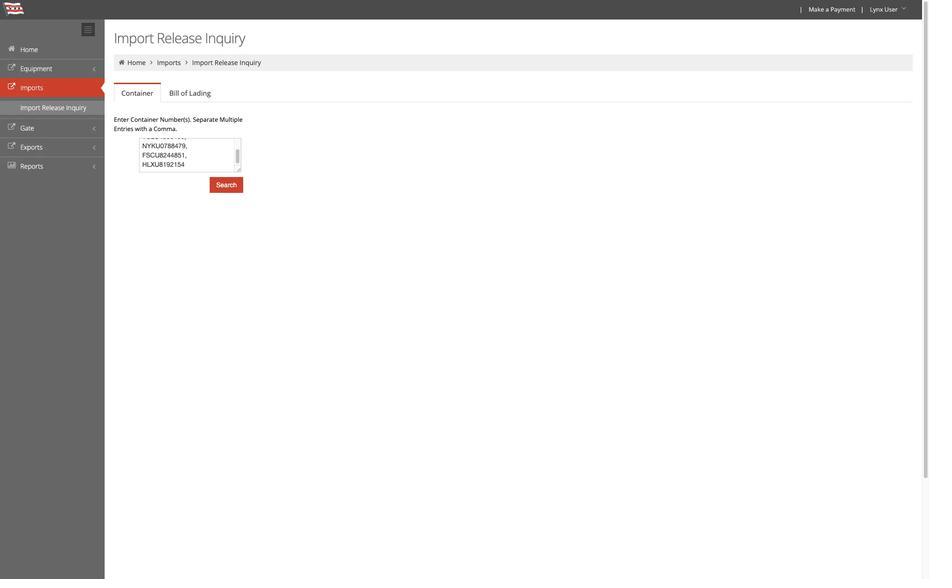 Task type: describe. For each thing, give the bounding box(es) containing it.
separate
[[193, 115, 218, 124]]

equipment
[[20, 64, 52, 73]]

container link
[[114, 84, 161, 102]]

bar chart image
[[7, 162, 16, 169]]

2 | from the left
[[861, 5, 865, 13]]

0 horizontal spatial home link
[[0, 40, 105, 59]]

0 vertical spatial inquiry
[[205, 28, 245, 47]]

bill of lading
[[169, 88, 211, 98]]

2 vertical spatial import
[[20, 103, 40, 112]]

1 horizontal spatial import
[[114, 28, 154, 47]]

import release inquiry for top import release inquiry link
[[192, 58, 261, 67]]

import release inquiry for the bottom import release inquiry link
[[20, 103, 86, 112]]

external link image for equipment
[[7, 65, 16, 71]]

lynx user link
[[866, 0, 913, 20]]

1 angle right image from the left
[[147, 59, 156, 66]]

of
[[181, 88, 188, 98]]

2 vertical spatial inquiry
[[66, 103, 86, 112]]

payment
[[831, 5, 856, 13]]

external link image for imports
[[7, 84, 16, 90]]

exports link
[[0, 138, 105, 157]]

lynx user
[[871, 5, 898, 13]]

search button
[[210, 177, 244, 193]]

1 vertical spatial inquiry
[[240, 58, 261, 67]]

search
[[216, 181, 237, 189]]

gate
[[20, 124, 34, 133]]

2 horizontal spatial import
[[192, 58, 213, 67]]

make
[[809, 5, 825, 13]]

0 vertical spatial imports
[[157, 58, 181, 67]]

enter
[[114, 115, 129, 124]]

make a payment link
[[805, 0, 859, 20]]

multiple
[[220, 115, 243, 124]]

0 horizontal spatial home
[[20, 45, 38, 54]]

angle down image
[[900, 5, 909, 12]]

0 horizontal spatial home image
[[7, 46, 16, 52]]

lading
[[189, 88, 211, 98]]

0 vertical spatial a
[[826, 5, 830, 13]]

1 horizontal spatial home link
[[127, 58, 146, 67]]

bill of lading link
[[162, 84, 218, 102]]



Task type: locate. For each thing, give the bounding box(es) containing it.
a
[[826, 5, 830, 13], [149, 125, 152, 133]]

inquiry
[[205, 28, 245, 47], [240, 58, 261, 67], [66, 103, 86, 112]]

angle right image up container 'link' at the top left of page
[[147, 59, 156, 66]]

home link
[[0, 40, 105, 59], [127, 58, 146, 67]]

imports link up bill
[[157, 58, 181, 67]]

0 vertical spatial import release inquiry
[[114, 28, 245, 47]]

0 horizontal spatial release
[[42, 103, 65, 112]]

1 vertical spatial container
[[131, 115, 158, 124]]

2 external link image from the top
[[7, 143, 16, 150]]

| left lynx on the right top
[[861, 5, 865, 13]]

import release inquiry
[[114, 28, 245, 47], [192, 58, 261, 67], [20, 103, 86, 112]]

1 vertical spatial release
[[215, 58, 238, 67]]

2 angle right image from the left
[[183, 59, 191, 66]]

1 horizontal spatial home image
[[118, 59, 126, 66]]

0 horizontal spatial import
[[20, 103, 40, 112]]

container inside 'link'
[[121, 88, 154, 98]]

1 vertical spatial home image
[[118, 59, 126, 66]]

external link image left the gate
[[7, 124, 16, 131]]

home
[[20, 45, 38, 54], [127, 58, 146, 67]]

2 horizontal spatial release
[[215, 58, 238, 67]]

1 external link image from the top
[[7, 65, 16, 71]]

1 horizontal spatial release
[[157, 28, 202, 47]]

1 horizontal spatial imports
[[157, 58, 181, 67]]

| left make
[[800, 5, 803, 13]]

0 horizontal spatial imports
[[20, 83, 43, 92]]

home image up container 'link' at the top left of page
[[118, 59, 126, 66]]

external link image inside exports link
[[7, 143, 16, 150]]

1 horizontal spatial |
[[861, 5, 865, 13]]

0 vertical spatial external link image
[[7, 84, 16, 90]]

1 vertical spatial imports
[[20, 83, 43, 92]]

1 horizontal spatial imports link
[[157, 58, 181, 67]]

0 vertical spatial container
[[121, 88, 154, 98]]

0 horizontal spatial angle right image
[[147, 59, 156, 66]]

external link image for exports
[[7, 143, 16, 150]]

0 horizontal spatial imports link
[[0, 78, 105, 97]]

user
[[885, 5, 898, 13]]

home image up equipment link
[[7, 46, 16, 52]]

0 vertical spatial import release inquiry link
[[192, 58, 261, 67]]

1 vertical spatial external link image
[[7, 124, 16, 131]]

external link image down equipment link
[[7, 84, 16, 90]]

0 horizontal spatial import release inquiry link
[[0, 101, 105, 115]]

with
[[135, 125, 147, 133]]

0 vertical spatial release
[[157, 28, 202, 47]]

make a payment
[[809, 5, 856, 13]]

0 horizontal spatial a
[[149, 125, 152, 133]]

container up enter
[[121, 88, 154, 98]]

imports link down equipment
[[0, 78, 105, 97]]

container up with
[[131, 115, 158, 124]]

enter container number(s).  separate multiple entries with a comma.
[[114, 115, 243, 133]]

0 vertical spatial home image
[[7, 46, 16, 52]]

import release inquiry link up lading
[[192, 58, 261, 67]]

home link up equipment
[[0, 40, 105, 59]]

|
[[800, 5, 803, 13], [861, 5, 865, 13]]

container inside enter container number(s).  separate multiple entries with a comma.
[[131, 115, 158, 124]]

external link image inside gate link
[[7, 124, 16, 131]]

lynx
[[871, 5, 884, 13]]

external link image
[[7, 65, 16, 71], [7, 143, 16, 150]]

1 vertical spatial import release inquiry
[[192, 58, 261, 67]]

number(s).
[[160, 115, 192, 124]]

1 vertical spatial a
[[149, 125, 152, 133]]

1 external link image from the top
[[7, 84, 16, 90]]

2 external link image from the top
[[7, 124, 16, 131]]

imports
[[157, 58, 181, 67], [20, 83, 43, 92]]

exports
[[20, 143, 43, 152]]

imports down equipment
[[20, 83, 43, 92]]

gate link
[[0, 119, 105, 138]]

0 horizontal spatial |
[[800, 5, 803, 13]]

import release inquiry link
[[192, 58, 261, 67], [0, 101, 105, 115]]

external link image left equipment
[[7, 65, 16, 71]]

entries
[[114, 125, 134, 133]]

bill
[[169, 88, 179, 98]]

1 horizontal spatial angle right image
[[183, 59, 191, 66]]

external link image inside imports link
[[7, 84, 16, 90]]

1 | from the left
[[800, 5, 803, 13]]

imports up bill
[[157, 58, 181, 67]]

None text field
[[139, 138, 242, 173]]

imports link
[[157, 58, 181, 67], [0, 78, 105, 97]]

0 vertical spatial external link image
[[7, 65, 16, 71]]

comma.
[[154, 125, 177, 133]]

1 horizontal spatial a
[[826, 5, 830, 13]]

home link up container 'link' at the top left of page
[[127, 58, 146, 67]]

reports
[[20, 162, 43, 171]]

external link image
[[7, 84, 16, 90], [7, 124, 16, 131]]

import release inquiry link up gate link
[[0, 101, 105, 115]]

angle right image up of
[[183, 59, 191, 66]]

home up equipment
[[20, 45, 38, 54]]

import
[[114, 28, 154, 47], [192, 58, 213, 67], [20, 103, 40, 112]]

1 vertical spatial imports link
[[0, 78, 105, 97]]

home up container 'link' at the top left of page
[[127, 58, 146, 67]]

1 vertical spatial home
[[127, 58, 146, 67]]

2 vertical spatial release
[[42, 103, 65, 112]]

0 vertical spatial import
[[114, 28, 154, 47]]

a inside enter container number(s).  separate multiple entries with a comma.
[[149, 125, 152, 133]]

0 vertical spatial home
[[20, 45, 38, 54]]

1 horizontal spatial home
[[127, 58, 146, 67]]

0 vertical spatial imports link
[[157, 58, 181, 67]]

container
[[121, 88, 154, 98], [131, 115, 158, 124]]

a right make
[[826, 5, 830, 13]]

equipment link
[[0, 59, 105, 78]]

home image
[[7, 46, 16, 52], [118, 59, 126, 66]]

2 vertical spatial import release inquiry
[[20, 103, 86, 112]]

1 vertical spatial import release inquiry link
[[0, 101, 105, 115]]

external link image up bar chart icon
[[7, 143, 16, 150]]

angle right image
[[147, 59, 156, 66], [183, 59, 191, 66]]

1 vertical spatial external link image
[[7, 143, 16, 150]]

reports link
[[0, 157, 105, 176]]

1 horizontal spatial import release inquiry link
[[192, 58, 261, 67]]

1 vertical spatial import
[[192, 58, 213, 67]]

external link image for gate
[[7, 124, 16, 131]]

a right with
[[149, 125, 152, 133]]

external link image inside equipment link
[[7, 65, 16, 71]]

release
[[157, 28, 202, 47], [215, 58, 238, 67], [42, 103, 65, 112]]



Task type: vqa. For each thing, say whether or not it's contained in the screenshot.
demurrage to the top
no



